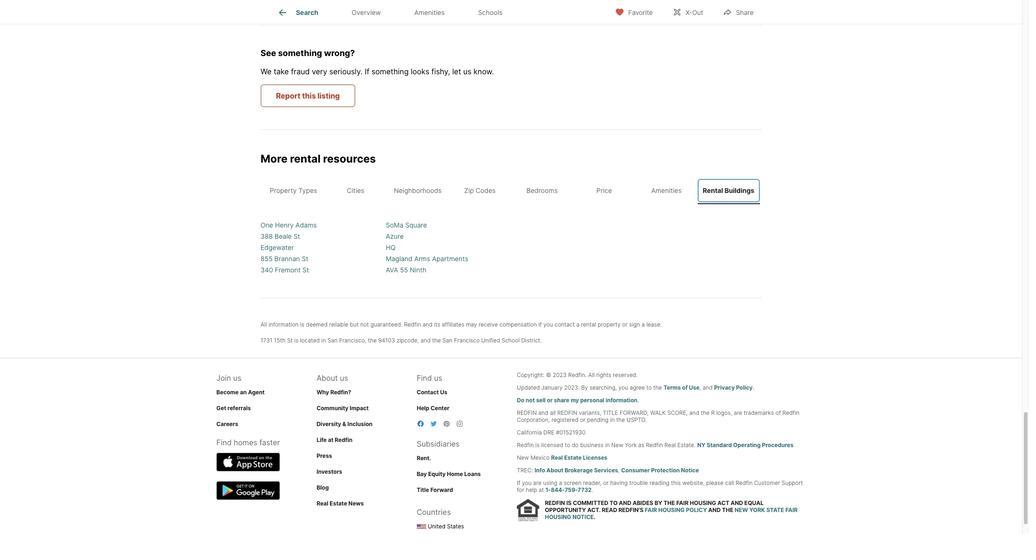 Task type: describe. For each thing, give the bounding box(es) containing it.
title
[[417, 486, 429, 493]]

844-
[[551, 486, 565, 493]]

the left uspto.
[[616, 416, 625, 423]]

an
[[240, 389, 247, 396]]

the left r
[[701, 409, 710, 416]]

overview
[[352, 9, 381, 16]]

1-844-759-7732 link
[[546, 486, 592, 493]]

st for fremont
[[302, 266, 309, 274]]

0 vertical spatial is
[[300, 321, 304, 328]]

committed
[[573, 500, 609, 507]]

us flag image
[[417, 525, 426, 529]]

redfin is licensed to do business in new york as redfin real estate. ny standard operating procedures
[[517, 442, 794, 449]]

this inside the if you are using a screen reader, or having trouble reading this website, please call redfin customer support for help at
[[671, 479, 681, 486]]

2 horizontal spatial is
[[536, 442, 540, 449]]

my
[[571, 397, 579, 404]]

1 horizontal spatial a
[[576, 321, 580, 328]]

magland
[[386, 255, 413, 262]]

variants,
[[579, 409, 602, 416]]

please
[[706, 479, 724, 486]]

a inside the if you are using a screen reader, or having trouble reading this website, please call redfin customer support for help at
[[559, 479, 562, 486]]

support
[[782, 479, 803, 486]]

york
[[750, 507, 765, 514]]

2023:
[[564, 384, 580, 391]]

adams
[[296, 221, 317, 229]]

personal
[[580, 397, 604, 404]]

bay equity home loans
[[417, 470, 481, 478]]

in inside 'redfin and all redfin variants, title forward, walk score, and the r logos, are trademarks of redfin corporation, registered or pending in the uspto.'
[[610, 416, 615, 423]]

redfin for and
[[517, 409, 537, 416]]

0 vertical spatial something
[[278, 48, 322, 58]]

of inside 'redfin and all redfin variants, title forward, walk score, and the r logos, are trademarks of redfin corporation, registered or pending in the uspto.'
[[776, 409, 781, 416]]

us for find us
[[434, 373, 442, 383]]

equity
[[428, 470, 446, 478]]

protection
[[651, 467, 680, 474]]

0 horizontal spatial estate
[[330, 500, 347, 507]]

customer
[[754, 479, 780, 486]]

rent. button
[[417, 455, 431, 462]]

2 san from the left
[[443, 337, 453, 344]]

download the redfin app from the google play store image
[[216, 481, 280, 500]]

inclusion
[[348, 420, 373, 427]]

copyright:
[[517, 371, 545, 378]]

overview tab
[[335, 1, 398, 24]]

diversity & inclusion
[[317, 420, 373, 427]]

are inside the if you are using a screen reader, or having trouble reading this website, please call redfin customer support for help at
[[533, 479, 542, 486]]

amenities for amenities tab to the left
[[414, 9, 445, 16]]

investors
[[317, 468, 342, 475]]

equal housing opportunity image
[[517, 499, 539, 521]]

uspto.
[[627, 416, 647, 423]]

#01521930
[[556, 429, 586, 436]]

neighborhoods tab
[[387, 179, 449, 202]]

2 horizontal spatial you
[[619, 384, 628, 391]]

0 vertical spatial about
[[317, 373, 338, 383]]

faster
[[260, 438, 280, 447]]

housing inside new york state fair housing notice
[[545, 514, 571, 521]]

fair housing policy and the
[[645, 507, 735, 514]]

abides
[[633, 500, 653, 507]]

do
[[572, 442, 579, 449]]

its
[[434, 321, 440, 328]]

bedrooms
[[527, 187, 558, 194]]

more rental resources heading
[[261, 153, 762, 177]]

square
[[405, 221, 427, 229]]

1 horizontal spatial information
[[606, 397, 638, 404]]

rental buildings tab
[[698, 179, 760, 202]]

1 horizontal spatial amenities tab
[[636, 179, 698, 202]]

consumer protection notice link
[[621, 467, 699, 474]]

report this listing
[[276, 91, 340, 101]]

screen
[[564, 479, 582, 486]]

cities tab
[[325, 179, 387, 202]]

and left all
[[539, 409, 548, 416]]

55
[[400, 266, 408, 274]]

guaranteed.
[[371, 321, 403, 328]]

or inside the if you are using a screen reader, or having trouble reading this website, please call redfin customer support for help at
[[603, 479, 609, 486]]

types
[[299, 187, 317, 194]]

ninth
[[410, 266, 427, 274]]

district.
[[521, 337, 542, 344]]

download the redfin app on the apple app store image
[[216, 453, 280, 471]]

why
[[317, 389, 329, 396]]

and right the zipcode,
[[421, 337, 431, 344]]

corporation,
[[517, 416, 550, 423]]

1 vertical spatial is
[[294, 337, 299, 344]]

blog button
[[317, 484, 329, 491]]

fremont
[[275, 266, 301, 274]]

community impact button
[[317, 405, 369, 412]]

1 horizontal spatial housing
[[659, 507, 685, 514]]

rental buildings
[[703, 187, 755, 194]]

st for brannan
[[302, 255, 308, 262]]

1 horizontal spatial all
[[588, 371, 595, 378]]

find for find homes faster
[[216, 438, 232, 447]]

share button
[[715, 2, 762, 21]]

redfin up the zipcode,
[[404, 321, 421, 328]]

become an agent
[[216, 389, 265, 396]]

©
[[546, 371, 551, 378]]

redfin down the &
[[335, 436, 353, 443]]

forward
[[431, 486, 453, 493]]

ny
[[697, 442, 706, 449]]

amenities for rightmost amenities tab
[[651, 187, 682, 194]]

759-
[[565, 486, 578, 493]]

act
[[718, 500, 730, 507]]

help
[[417, 405, 429, 412]]

0 vertical spatial all
[[261, 321, 267, 328]]

contact us
[[417, 389, 447, 396]]

logos,
[[716, 409, 732, 416]]

fair inside new york state fair housing notice
[[786, 507, 798, 514]]

privacy
[[714, 384, 735, 391]]

0 horizontal spatial at
[[328, 436, 334, 443]]

1 vertical spatial ,
[[618, 467, 620, 474]]

or right sell
[[547, 397, 553, 404]]

find us
[[417, 373, 442, 383]]

redfin inside 'redfin and all redfin variants, title forward, walk score, and the r logos, are trademarks of redfin corporation, registered or pending in the uspto.'
[[783, 409, 800, 416]]

0 horizontal spatial not
[[360, 321, 369, 328]]

join
[[216, 373, 231, 383]]

0 vertical spatial information
[[269, 321, 299, 328]]

1 vertical spatial to
[[565, 442, 570, 449]]

1 horizontal spatial about
[[547, 467, 563, 474]]

855
[[261, 255, 273, 262]]

out
[[692, 8, 703, 16]]

0 horizontal spatial if
[[365, 67, 369, 76]]

bedrooms tab
[[511, 179, 573, 202]]

trec: info about brokerage services , consumer protection notice
[[517, 467, 699, 474]]

855 brannan st
[[261, 255, 308, 262]]

beale
[[275, 232, 292, 240]]

redfin down california
[[517, 442, 534, 449]]

0 vertical spatial to
[[647, 384, 652, 391]]

this inside button
[[302, 91, 316, 101]]

home
[[447, 470, 463, 478]]

henry
[[275, 221, 294, 229]]

press
[[317, 452, 332, 459]]

new
[[735, 507, 748, 514]]

redfin and all redfin variants, title forward, walk score, and the r logos, are trademarks of redfin corporation, registered or pending in the uspto.
[[517, 409, 800, 423]]

we
[[261, 67, 272, 76]]

do not sell or share my personal information .
[[517, 397, 639, 404]]

use
[[689, 384, 700, 391]]

redfin right the as
[[646, 442, 663, 449]]

do
[[517, 397, 525, 404]]

us
[[440, 389, 447, 396]]

press button
[[317, 452, 332, 459]]

news
[[349, 500, 364, 507]]

but
[[350, 321, 359, 328]]

rental inside heading
[[290, 153, 321, 166]]

become
[[216, 389, 239, 396]]

january
[[542, 384, 563, 391]]

info about brokerage services link
[[535, 467, 618, 474]]

0 horizontal spatial amenities tab
[[398, 1, 462, 24]]

redfin down share
[[557, 409, 577, 416]]

ava 55 ninth link
[[386, 266, 427, 274]]

rental
[[703, 187, 723, 194]]

0 vertical spatial in
[[321, 337, 326, 344]]



Task type: vqa. For each thing, say whether or not it's contained in the screenshot.


Task type: locate. For each thing, give the bounding box(es) containing it.
1 vertical spatial not
[[526, 397, 535, 404]]

1 vertical spatial about
[[547, 467, 563, 474]]

1 horizontal spatial san
[[443, 337, 453, 344]]

the down its
[[432, 337, 441, 344]]

soma square link
[[386, 221, 427, 229]]

about up why
[[317, 373, 338, 383]]

1 horizontal spatial amenities
[[651, 187, 682, 194]]

1 vertical spatial amenities
[[651, 187, 682, 194]]

0 vertical spatial tab list
[[261, 0, 527, 24]]

brannan
[[274, 255, 300, 262]]

1 horizontal spatial to
[[647, 384, 652, 391]]

get
[[216, 405, 226, 412]]

updated
[[517, 384, 540, 391]]

san down the reliable
[[328, 337, 338, 344]]

you inside the if you are using a screen reader, or having trouble reading this website, please call redfin customer support for help at
[[522, 479, 532, 486]]

0 vertical spatial ,
[[700, 384, 701, 391]]

0 vertical spatial at
[[328, 436, 334, 443]]

0 horizontal spatial fair
[[645, 507, 657, 514]]

0 horizontal spatial is
[[294, 337, 299, 344]]

title forward button
[[417, 486, 453, 493]]

licensed
[[541, 442, 563, 449]]

contact
[[555, 321, 575, 328]]

st right 15th
[[287, 337, 293, 344]]

0 vertical spatial estate
[[564, 454, 582, 461]]

us up redfin?
[[340, 373, 348, 383]]

1 vertical spatial new
[[517, 454, 529, 461]]

in right business
[[605, 442, 610, 449]]

2 horizontal spatial fair
[[786, 507, 798, 514]]

you down reserved.
[[619, 384, 628, 391]]

15th
[[274, 337, 286, 344]]

tab list
[[261, 0, 527, 24], [261, 177, 762, 204]]

and right act
[[731, 500, 743, 507]]

0 horizontal spatial amenities
[[414, 9, 445, 16]]

0 horizontal spatial and
[[619, 500, 631, 507]]

1 horizontal spatial ,
[[700, 384, 701, 391]]

this
[[302, 91, 316, 101], [671, 479, 681, 486]]

2 horizontal spatial a
[[642, 321, 645, 328]]

privacy policy link
[[714, 384, 753, 391]]

0 horizontal spatial a
[[559, 479, 562, 486]]

one henry adams
[[261, 221, 317, 229]]

favorite button
[[607, 2, 661, 21]]

fair inside redfin is committed to and abides by the fair housing act and equal opportunity act. read redfin's
[[676, 500, 689, 507]]

something up the fraud
[[278, 48, 322, 58]]

0 vertical spatial real
[[665, 442, 676, 449]]

rental left property
[[581, 321, 596, 328]]

are right logos,
[[734, 409, 742, 416]]

.
[[753, 384, 754, 391], [638, 397, 639, 404], [592, 486, 593, 493], [594, 514, 596, 521]]

diversity
[[317, 420, 341, 427]]

. up committed
[[592, 486, 593, 493]]

1 horizontal spatial are
[[734, 409, 742, 416]]

redfin's
[[619, 507, 644, 514]]

registered
[[552, 416, 579, 423]]

1 horizontal spatial at
[[539, 486, 544, 493]]

redfin right trademarks
[[783, 409, 800, 416]]

and right the use
[[703, 384, 713, 391]]

0 vertical spatial not
[[360, 321, 369, 328]]

consumer
[[621, 467, 650, 474]]

0 horizontal spatial san
[[328, 337, 338, 344]]

st right brannan
[[302, 255, 308, 262]]

agree
[[630, 384, 645, 391]]

0 horizontal spatial are
[[533, 479, 542, 486]]

report
[[276, 91, 301, 101]]

0 vertical spatial you
[[544, 321, 553, 328]]

information up 15th
[[269, 321, 299, 328]]

redfin right call
[[736, 479, 753, 486]]

, left privacy
[[700, 384, 701, 391]]

redfin inside the if you are using a screen reader, or having trouble reading this website, please call redfin customer support for help at
[[736, 479, 753, 486]]

information
[[269, 321, 299, 328], [606, 397, 638, 404]]

information up title
[[606, 397, 638, 404]]

wrong?
[[324, 48, 355, 58]]

0 vertical spatial amenities tab
[[398, 1, 462, 24]]

. down committed
[[594, 514, 596, 521]]

1 vertical spatial all
[[588, 371, 595, 378]]

codes
[[476, 187, 496, 194]]

real estate news
[[317, 500, 364, 507]]

0 horizontal spatial the
[[664, 500, 675, 507]]

and right to on the right of the page
[[619, 500, 631, 507]]

or
[[622, 321, 628, 328], [547, 397, 553, 404], [580, 416, 586, 423], [603, 479, 609, 486]]

report this listing button
[[261, 85, 355, 107]]

to right agree
[[647, 384, 652, 391]]

a right contact
[[576, 321, 580, 328]]

1 tab list from the top
[[261, 0, 527, 24]]

something left "looks"
[[372, 67, 409, 76]]

state
[[767, 507, 784, 514]]

blog
[[317, 484, 329, 491]]

estate.
[[678, 442, 696, 449]]

fishy,
[[432, 67, 450, 76]]

not right but
[[360, 321, 369, 328]]

redfin is committed to and abides by the fair housing act and equal opportunity act. read redfin's
[[545, 500, 764, 514]]

or inside 'redfin and all redfin variants, title forward, walk score, and the r logos, are trademarks of redfin corporation, registered or pending in the uspto.'
[[580, 416, 586, 423]]

1 vertical spatial something
[[372, 67, 409, 76]]

2 vertical spatial real
[[317, 500, 328, 507]]

or left sign
[[622, 321, 628, 328]]

know.
[[474, 67, 494, 76]]

0 vertical spatial new
[[611, 442, 624, 449]]

st for 15th
[[287, 337, 293, 344]]

help center button
[[417, 405, 450, 412]]

this left listing
[[302, 91, 316, 101]]

1 horizontal spatial not
[[526, 397, 535, 404]]

redfin twitter image
[[430, 420, 437, 427]]

real down licensed
[[551, 454, 563, 461]]

of right trademarks
[[776, 409, 781, 416]]

1 san from the left
[[328, 337, 338, 344]]

price tab
[[573, 179, 636, 202]]

0 horizontal spatial find
[[216, 438, 232, 447]]

0 horizontal spatial to
[[565, 442, 570, 449]]

2 horizontal spatial real
[[665, 442, 676, 449]]

california
[[517, 429, 542, 436]]

1 vertical spatial rental
[[581, 321, 596, 328]]

subsidiaries
[[417, 439, 460, 449]]

st right beale
[[294, 232, 300, 240]]

may
[[466, 321, 477, 328]]

1 horizontal spatial of
[[776, 409, 781, 416]]

zip
[[464, 187, 474, 194]]

sign
[[629, 321, 640, 328]]

all left rights at the right of the page
[[588, 371, 595, 378]]

new
[[611, 442, 624, 449], [517, 454, 529, 461]]

is left located at the left of page
[[294, 337, 299, 344]]

or left pending
[[580, 416, 586, 423]]

of
[[682, 384, 688, 391], [776, 409, 781, 416]]

redfin down 844-
[[545, 500, 565, 507]]

redfin for is
[[545, 500, 565, 507]]

not right do
[[526, 397, 535, 404]]

0 horizontal spatial housing
[[545, 514, 571, 521]]

1 horizontal spatial the
[[722, 507, 734, 514]]

us for about us
[[340, 373, 348, 383]]

soma square
[[386, 221, 427, 229]]

the left terms
[[653, 384, 662, 391]]

or down the services
[[603, 479, 609, 486]]

at right 'life' on the left bottom
[[328, 436, 334, 443]]

redfin instagram image
[[456, 420, 464, 427]]

schools
[[478, 9, 503, 16]]

1 horizontal spatial real
[[551, 454, 563, 461]]

&
[[343, 420, 346, 427]]

1731
[[261, 337, 273, 344]]

1 horizontal spatial this
[[671, 479, 681, 486]]

and left its
[[423, 321, 433, 328]]

st right fremont
[[302, 266, 309, 274]]

find down careers button
[[216, 438, 232, 447]]

st for beale
[[294, 232, 300, 240]]

san down affiliates
[[443, 337, 453, 344]]

0 horizontal spatial new
[[517, 454, 529, 461]]

2 vertical spatial is
[[536, 442, 540, 449]]

of left the use
[[682, 384, 688, 391]]

zip codes tab
[[449, 179, 511, 202]]

property types tab
[[262, 179, 325, 202]]

1 horizontal spatial if
[[517, 479, 521, 486]]

reader,
[[583, 479, 602, 486]]

0 horizontal spatial information
[[269, 321, 299, 328]]

one henry adams link
[[261, 221, 317, 229]]

1 vertical spatial if
[[517, 479, 521, 486]]

if right seriously. at left top
[[365, 67, 369, 76]]

0 horizontal spatial about
[[317, 373, 338, 383]]

1 vertical spatial of
[[776, 409, 781, 416]]

and right score,
[[690, 409, 699, 416]]

find up contact
[[417, 373, 432, 383]]

forward,
[[620, 409, 649, 416]]

x-out button
[[665, 2, 711, 21]]

see
[[261, 48, 276, 58]]

2 vertical spatial you
[[522, 479, 532, 486]]

trouble
[[629, 479, 648, 486]]

a right sign
[[642, 321, 645, 328]]

1 horizontal spatial in
[[605, 442, 610, 449]]

rental right the more
[[290, 153, 321, 166]]

new up trec:
[[517, 454, 529, 461]]

0 horizontal spatial all
[[261, 321, 267, 328]]

at inside the if you are using a screen reader, or having trouble reading this website, please call redfin customer support for help at
[[539, 486, 544, 493]]

is left the deemed
[[300, 321, 304, 328]]

updated january 2023: by searching, you agree to the terms of use , and privacy policy .
[[517, 384, 754, 391]]

arms
[[414, 255, 430, 262]]

call
[[725, 479, 734, 486]]

hq link
[[386, 243, 396, 251]]

2 horizontal spatial in
[[610, 416, 615, 423]]

us for join us
[[233, 373, 242, 383]]

1 vertical spatial this
[[671, 479, 681, 486]]

2 tab list from the top
[[261, 177, 762, 204]]

having
[[610, 479, 628, 486]]

tab list containing search
[[261, 0, 527, 24]]

1 horizontal spatial rental
[[581, 321, 596, 328]]

1 horizontal spatial and
[[708, 507, 721, 514]]

1 horizontal spatial something
[[372, 67, 409, 76]]

all up 1731
[[261, 321, 267, 328]]

amenities tab
[[398, 1, 462, 24], [636, 179, 698, 202]]

us right join
[[233, 373, 242, 383]]

is up mexico
[[536, 442, 540, 449]]

0 vertical spatial find
[[417, 373, 432, 383]]

0 vertical spatial are
[[734, 409, 742, 416]]

community
[[317, 405, 349, 412]]

, up the having
[[618, 467, 620, 474]]

you right if
[[544, 321, 553, 328]]

0 vertical spatial this
[[302, 91, 316, 101]]

new left york
[[611, 442, 624, 449]]

tab list containing property types
[[261, 177, 762, 204]]

procedures
[[762, 442, 794, 449]]

0 vertical spatial of
[[682, 384, 688, 391]]

one
[[261, 221, 273, 229]]

redfin facebook image
[[417, 420, 424, 427]]

opportunity
[[545, 507, 586, 514]]

find for find us
[[417, 373, 432, 383]]

if
[[539, 321, 542, 328]]

impact
[[350, 405, 369, 412]]

real left estate.
[[665, 442, 676, 449]]

if inside the if you are using a screen reader, or having trouble reading this website, please call redfin customer support for help at
[[517, 479, 521, 486]]

the left new
[[722, 507, 734, 514]]

1 vertical spatial find
[[216, 438, 232, 447]]

and right policy
[[708, 507, 721, 514]]

schools tab
[[462, 1, 519, 24]]

we take fraud very seriously. if something looks fishy, let us know.
[[261, 67, 494, 76]]

walk
[[650, 409, 666, 416]]

do not sell or share my personal information link
[[517, 397, 638, 404]]

1 horizontal spatial estate
[[564, 454, 582, 461]]

housing inside redfin is committed to and abides by the fair housing act and equal opportunity act. read redfin's
[[690, 500, 716, 507]]

services
[[594, 467, 618, 474]]

why redfin? button
[[317, 389, 351, 396]]

to left do
[[565, 442, 570, 449]]

0 horizontal spatial ,
[[618, 467, 620, 474]]

2 horizontal spatial and
[[731, 500, 743, 507]]

1 horizontal spatial find
[[417, 373, 432, 383]]

property types
[[270, 187, 317, 194]]

us right let
[[463, 67, 472, 76]]

us up us
[[434, 373, 442, 383]]

real down the blog 'button'
[[317, 500, 328, 507]]

a right using at right
[[559, 479, 562, 486]]

the left 94103
[[368, 337, 377, 344]]

contact
[[417, 389, 439, 396]]

1 vertical spatial are
[[533, 479, 542, 486]]

the inside redfin is committed to and abides by the fair housing act and equal opportunity act. read redfin's
[[664, 500, 675, 507]]

are inside 'redfin and all redfin variants, title forward, walk score, and the r logos, are trademarks of redfin corporation, registered or pending in the uspto.'
[[734, 409, 742, 416]]

0 horizontal spatial of
[[682, 384, 688, 391]]

price
[[597, 187, 612, 194]]

1-
[[546, 486, 551, 493]]

0 vertical spatial rental
[[290, 153, 321, 166]]

united states
[[428, 523, 464, 530]]

you down trec:
[[522, 479, 532, 486]]

1 vertical spatial in
[[610, 416, 615, 423]]

in right located at the left of page
[[321, 337, 326, 344]]

this right "reading"
[[671, 479, 681, 486]]

get referrals
[[216, 405, 251, 412]]

1 vertical spatial amenities tab
[[636, 179, 698, 202]]

1 vertical spatial estate
[[330, 500, 347, 507]]

1 vertical spatial you
[[619, 384, 628, 391]]

at left 1-
[[539, 486, 544, 493]]

1 vertical spatial real
[[551, 454, 563, 461]]

let
[[452, 67, 461, 76]]

redfin pinterest image
[[443, 420, 450, 427]]

referrals
[[228, 405, 251, 412]]

redfin inside redfin is committed to and abides by the fair housing act and equal opportunity act. read redfin's
[[545, 500, 565, 507]]

2 horizontal spatial housing
[[690, 500, 716, 507]]

operating
[[733, 442, 761, 449]]

about up using at right
[[547, 467, 563, 474]]

. up trademarks
[[753, 384, 754, 391]]

0 horizontal spatial you
[[522, 479, 532, 486]]

1 vertical spatial at
[[539, 486, 544, 493]]

fair
[[676, 500, 689, 507], [645, 507, 657, 514], [786, 507, 798, 514]]

94103
[[378, 337, 395, 344]]

california dre #01521930
[[517, 429, 586, 436]]

title forward
[[417, 486, 453, 493]]

1 horizontal spatial is
[[300, 321, 304, 328]]

1 vertical spatial information
[[606, 397, 638, 404]]

1 horizontal spatial new
[[611, 442, 624, 449]]

see something wrong?
[[261, 48, 355, 58]]

help
[[526, 486, 537, 493]]

receive
[[479, 321, 498, 328]]

if down trec:
[[517, 479, 521, 486]]

are down the info
[[533, 479, 542, 486]]

estate left news at the bottom left of page
[[330, 500, 347, 507]]

. down agree
[[638, 397, 639, 404]]

san
[[328, 337, 338, 344], [443, 337, 453, 344]]

magland arms apartments
[[386, 255, 468, 262]]

in right pending
[[610, 416, 615, 423]]

act.
[[587, 507, 601, 514]]

score,
[[668, 409, 688, 416]]

redfin down do
[[517, 409, 537, 416]]

the right by
[[664, 500, 675, 507]]

0 horizontal spatial this
[[302, 91, 316, 101]]

estate down do
[[564, 454, 582, 461]]



